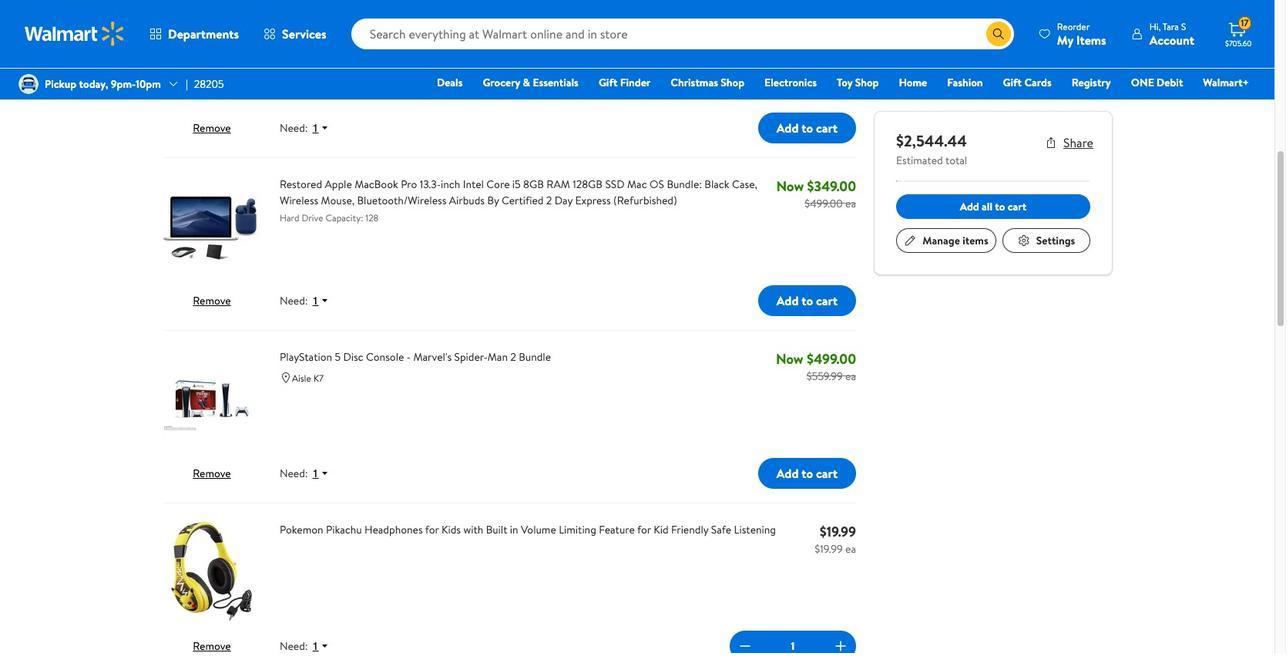 Task type: describe. For each thing, give the bounding box(es) containing it.
increase quantity pokemon pikachu headphones for kids with built in volume limiting feature for kid friendly safe listening, current quantity 1 image
[[832, 637, 850, 653]]

add to cart for $279.00
[[777, 120, 838, 137]]

search icon image
[[993, 28, 1005, 40]]

$559.99
[[807, 369, 843, 384]]

christmas shop link
[[664, 74, 752, 91]]

one
[[1132, 75, 1155, 90]]

shop for christmas shop
[[721, 75, 745, 90]]

28205
[[194, 76, 224, 92]]

pokemon pikachu headphones for kids with built in volume limiting feature for kid friendly safe listening link
[[280, 522, 799, 538]]

add all to cart
[[960, 199, 1027, 214]]

apple inside restored apple macbook pro 13.3-inch intel core i5 8gb ram 128gb ssd mac os bundle: black case, wireless mouse, bluetooth/wireless airbuds by certified 2 day express (refurbished) hard drive capacity: 128
[[325, 177, 352, 192]]

marvel's
[[414, 350, 452, 365]]

playstation 5 disc console - marvel's spider-man 2 bundle
[[280, 350, 551, 365]]

remove for now $349.00
[[193, 293, 231, 309]]

cart for $279.00
[[816, 120, 838, 137]]

restored
[[280, 177, 322, 192]]

console
[[366, 350, 404, 365]]

1 vertical spatial m/l
[[300, 23, 316, 36]]

debit
[[1157, 75, 1184, 90]]

0 horizontal spatial midnight
[[335, 37, 371, 50]]

pokemon pikachu headphones for kids with built in volume limiting feature for kid friendly safe listening
[[280, 522, 776, 538]]

share
[[1064, 134, 1094, 151]]

remove button for now $349.00
[[193, 293, 231, 309]]

aisle for aisle k15
[[292, 56, 311, 69]]

ea inside $19.99 $19.99 ea
[[846, 542, 857, 557]]

capacity:
[[326, 212, 363, 225]]

gift for gift cards
[[1003, 75, 1022, 90]]

- inside apple watch series 8 gps 45mm midnight aluminum case with midnight sport band - m/l size: m/l fits 160-210mm wrist actual color: midnight
[[678, 4, 682, 20]]

deals
[[437, 75, 463, 90]]

estimated
[[897, 153, 943, 168]]

1 button for now $279.00
[[308, 121, 336, 135]]

settings
[[1037, 233, 1076, 248]]

band
[[652, 4, 675, 20]]

grocery
[[483, 75, 521, 90]]

Search search field
[[351, 19, 1014, 49]]

kid
[[654, 522, 669, 538]]

shop for toy shop
[[856, 75, 879, 90]]

manage items
[[923, 233, 989, 248]]

0 horizontal spatial 2
[[511, 350, 516, 365]]

remove button for now $279.00
[[193, 121, 231, 136]]

items
[[1077, 31, 1107, 48]]

need: for now $499.00
[[280, 466, 308, 481]]

friendly
[[671, 522, 709, 538]]

now for now $499.00
[[776, 350, 804, 369]]

ea for $349.00
[[846, 196, 857, 212]]

remove for now $279.00
[[193, 121, 231, 136]]

cart for $349.00
[[816, 292, 838, 309]]

actual
[[280, 37, 306, 50]]

to for $499.00
[[802, 465, 814, 482]]

add for now $499.00
[[777, 465, 799, 482]]

restored apple macbook pro 13.3-inch intel core i5 8gb ram 128gb ssd mac os bundle: black case, wireless mouse, bluetooth/wireless airbuds by certified 2 day express (refurbished) link
[[280, 177, 774, 209]]

series
[[342, 4, 370, 20]]

christmas
[[671, 75, 719, 90]]

with inside pokemon pikachu headphones for kids with built in volume limiting feature for kid friendly safe listening 'link'
[[464, 522, 484, 538]]

1 horizontal spatial midnight
[[437, 4, 479, 20]]

cards
[[1025, 75, 1052, 90]]

wireless
[[280, 193, 319, 208]]

restored apple macbook pro 13.3-inch intel core i5 8gb ram 128gb ssd mac os bundle: black case, wireless mouse, bluetooth/wireless airbuds by certified 2 day express (refurbished) hard drive capacity: 128
[[280, 177, 758, 225]]

manage
[[923, 233, 960, 248]]

spider-
[[455, 350, 488, 365]]

grocery & essentials
[[483, 75, 579, 90]]

2 horizontal spatial midnight
[[579, 4, 621, 20]]

one debit link
[[1125, 74, 1191, 91]]

disc
[[343, 350, 364, 365]]

apple watch series 8 gps 45mm midnight aluminum case with midnight sport band - m/l link
[[280, 4, 775, 20]]

express
[[575, 193, 611, 208]]

0 vertical spatial m/l
[[684, 4, 703, 20]]

toy shop link
[[830, 74, 886, 91]]

share button
[[1046, 134, 1094, 151]]

45mm
[[404, 4, 434, 20]]

k7
[[314, 372, 324, 385]]

5
[[335, 350, 341, 365]]

hi, tara s account
[[1150, 20, 1195, 48]]

ssd
[[606, 177, 625, 192]]

add all to cart button
[[897, 194, 1091, 219]]

now $279.00 $429.00 ea
[[778, 4, 857, 39]]

gps
[[381, 4, 401, 20]]

1 button for now $349.00
[[308, 294, 336, 308]]

Walmart Site-Wide search field
[[351, 19, 1014, 49]]

1 for now $349.00
[[313, 295, 319, 307]]

safe
[[711, 522, 732, 538]]

volume
[[521, 522, 556, 538]]

now $349.00 $499.00 ea
[[777, 177, 857, 212]]

tara
[[1163, 20, 1180, 33]]

gift finder
[[599, 75, 651, 90]]

bluetooth/wireless
[[357, 193, 447, 208]]

add to cart for $349.00
[[777, 292, 838, 309]]

limiting
[[559, 522, 597, 538]]

feature
[[599, 522, 635, 538]]

with inside apple watch series 8 gps 45mm midnight aluminum case with midnight sport band - m/l size: m/l fits 160-210mm wrist actual color: midnight
[[556, 4, 576, 20]]

2 inside restored apple macbook pro 13.3-inch intel core i5 8gb ram 128gb ssd mac os bundle: black case, wireless mouse, bluetooth/wireless airbuds by certified 2 day express (refurbished) hard drive capacity: 128
[[546, 193, 552, 208]]

decrease quantity pokemon pikachu headphones for kids with built in volume limiting feature for kid friendly safe listening, current quantity 1 image
[[736, 637, 755, 653]]

built
[[486, 522, 508, 538]]

gift cards
[[1003, 75, 1052, 90]]

1 for now $279.00
[[313, 122, 319, 134]]

items
[[963, 233, 989, 248]]

apple watch series 8 gps 45mm midnight aluminum case with midnight sport band - m/l size: m/l fits 160-210mm wrist actual color: midnight
[[280, 4, 703, 50]]

$19.99 $19.99 ea
[[815, 522, 857, 557]]

9pm-
[[111, 76, 136, 92]]

kids
[[442, 522, 461, 538]]

sport
[[623, 4, 649, 20]]

$705.60
[[1226, 38, 1252, 49]]

pickup
[[45, 76, 77, 92]]

128gb
[[573, 177, 603, 192]]

gift finder link
[[592, 74, 658, 91]]

pikachu
[[326, 522, 362, 538]]

my
[[1058, 31, 1074, 48]]

all
[[982, 199, 993, 214]]

add to cart button for $499.00
[[759, 458, 857, 489]]

drive
[[302, 212, 324, 225]]

2 for from the left
[[638, 522, 651, 538]]



Task type: locate. For each thing, give the bounding box(es) containing it.
man
[[488, 350, 508, 365]]

cart up now $499.00 $559.99 ea
[[816, 292, 838, 309]]

registry link
[[1065, 74, 1118, 91]]

apple
[[280, 4, 307, 20], [325, 177, 352, 192]]

now inside now $349.00 $499.00 ea
[[777, 177, 804, 196]]

0 vertical spatial remove button
[[193, 121, 231, 136]]

1 inside dropdown button
[[313, 640, 319, 653]]

$2,544.44
[[897, 130, 967, 151]]

0 vertical spatial aisle
[[292, 56, 311, 69]]

1 1 button from the top
[[308, 121, 336, 135]]

bundle
[[519, 350, 551, 365]]

reorder
[[1058, 20, 1090, 33]]

now inside now $499.00 $559.99 ea
[[776, 350, 804, 369]]

manage items button
[[897, 228, 997, 253]]

1 vertical spatial -
[[407, 350, 411, 365]]

1 vertical spatial 1 button
[[308, 294, 336, 308]]

services button
[[251, 15, 339, 52]]

1 vertical spatial add to cart button
[[759, 286, 857, 316]]

m/l right band
[[684, 4, 703, 20]]

1 vertical spatial with
[[464, 522, 484, 538]]

s
[[1182, 20, 1187, 33]]

intel
[[463, 177, 484, 192]]

3 ea from the top
[[846, 369, 857, 384]]

with right the kids
[[464, 522, 484, 538]]

2 need: from the top
[[280, 293, 308, 309]]

1 button
[[308, 639, 336, 653]]

$499.00 inside now $349.00 $499.00 ea
[[805, 196, 843, 212]]

aisle left k7
[[292, 372, 311, 385]]

0 horizontal spatial m/l
[[300, 23, 316, 36]]

i5
[[513, 177, 521, 192]]

add for now $279.00
[[777, 120, 799, 137]]

cart inside button
[[1008, 199, 1027, 214]]

1 for $19.99
[[313, 640, 319, 653]]

walmart image
[[25, 22, 125, 46]]

1 vertical spatial need:
[[280, 293, 308, 309]]

0 horizontal spatial gift
[[599, 75, 618, 90]]

cart up $19.99 $19.99 ea
[[816, 465, 838, 482]]

1 horizontal spatial with
[[556, 4, 576, 20]]

|
[[186, 76, 188, 92]]

inch
[[441, 177, 461, 192]]

2 right man
[[511, 350, 516, 365]]

departments button
[[137, 15, 251, 52]]

aluminum
[[481, 4, 528, 20]]

13.3-
[[420, 177, 441, 192]]

shop right christmas
[[721, 75, 745, 90]]

one debit
[[1132, 75, 1184, 90]]

0 vertical spatial 2
[[546, 193, 552, 208]]

2 add to cart from the top
[[777, 292, 838, 309]]

1 horizontal spatial m/l
[[684, 4, 703, 20]]

now for now $279.00
[[778, 4, 806, 23]]

to for $349.00
[[802, 292, 814, 309]]

now left $559.99
[[776, 350, 804, 369]]

0 vertical spatial 1 button
[[308, 121, 336, 135]]

1 horizontal spatial shop
[[856, 75, 879, 90]]

1 add to cart from the top
[[777, 120, 838, 137]]

1 shop from the left
[[721, 75, 745, 90]]

2 aisle from the top
[[292, 372, 311, 385]]

0 vertical spatial with
[[556, 4, 576, 20]]

3 remove button from the top
[[193, 466, 231, 481]]

midnight right '45mm'
[[437, 4, 479, 20]]

gift left cards
[[1003, 75, 1022, 90]]

$499.00 inside now $499.00 $559.99 ea
[[807, 350, 857, 369]]

need: for now $279.00
[[280, 121, 308, 136]]

4 1 from the top
[[313, 640, 319, 653]]

ea
[[846, 23, 857, 39], [846, 196, 857, 212], [846, 369, 857, 384], [846, 542, 857, 557]]

1 ea from the top
[[846, 23, 857, 39]]

0 horizontal spatial -
[[407, 350, 411, 365]]

1 button up pokemon on the left bottom of the page
[[308, 467, 336, 481]]

0 horizontal spatial shop
[[721, 75, 745, 90]]

aisle for aisle k7
[[292, 372, 311, 385]]

gift inside "link"
[[1003, 75, 1022, 90]]

2 1 from the top
[[313, 295, 319, 307]]

2 vertical spatial now
[[776, 350, 804, 369]]

color:
[[308, 37, 333, 50]]

m/l left fits
[[300, 23, 316, 36]]

add to cart down electronics
[[777, 120, 838, 137]]

 image
[[19, 74, 39, 94]]

k15
[[314, 56, 327, 69]]

for left the kids
[[425, 522, 439, 538]]

1 vertical spatial remove
[[193, 293, 231, 309]]

$349.00
[[808, 177, 857, 196]]

fashion
[[948, 75, 983, 90]]

1 vertical spatial now
[[777, 177, 804, 196]]

need: up restored at the left top of page
[[280, 121, 308, 136]]

1 vertical spatial $499.00
[[807, 350, 857, 369]]

need: for now $349.00
[[280, 293, 308, 309]]

now
[[778, 4, 806, 23], [777, 177, 804, 196], [776, 350, 804, 369]]

1 button up restored at the left top of page
[[308, 121, 336, 135]]

reorder my items
[[1058, 20, 1107, 48]]

1 horizontal spatial gift
[[1003, 75, 1022, 90]]

1 for now $499.00
[[313, 468, 319, 480]]

with right case
[[556, 4, 576, 20]]

gift for gift finder
[[599, 75, 618, 90]]

for
[[425, 522, 439, 538], [638, 522, 651, 538]]

os
[[650, 177, 665, 192]]

ea inside now $279.00 $429.00 ea
[[846, 23, 857, 39]]

apple inside apple watch series 8 gps 45mm midnight aluminum case with midnight sport band - m/l size: m/l fits 160-210mm wrist actual color: midnight
[[280, 4, 307, 20]]

in
[[510, 522, 519, 538]]

essentials
[[533, 75, 579, 90]]

to for $279.00
[[802, 120, 814, 137]]

ea inside now $349.00 $499.00 ea
[[846, 196, 857, 212]]

christmas shop
[[671, 75, 745, 90]]

add to cart button up now $499.00 $559.99 ea
[[759, 286, 857, 316]]

grocery & essentials link
[[476, 74, 586, 91]]

- right band
[[678, 4, 682, 20]]

cart for $499.00
[[816, 465, 838, 482]]

1 vertical spatial apple
[[325, 177, 352, 192]]

0 horizontal spatial with
[[464, 522, 484, 538]]

128
[[366, 212, 379, 225]]

ea inside now $499.00 $559.99 ea
[[846, 369, 857, 384]]

2 vertical spatial remove button
[[193, 466, 231, 481]]

core
[[487, 177, 510, 192]]

add to cart up $19.99 $19.99 ea
[[777, 465, 838, 482]]

4 ea from the top
[[846, 542, 857, 557]]

size:
[[280, 23, 298, 36]]

registry
[[1072, 75, 1112, 90]]

need: up playstation
[[280, 293, 308, 309]]

3 1 button from the top
[[308, 467, 336, 481]]

electronics
[[765, 75, 817, 90]]

account
[[1150, 31, 1195, 48]]

1 1 from the top
[[313, 122, 319, 134]]

2 gift from the left
[[1003, 75, 1022, 90]]

remove for now $499.00
[[193, 466, 231, 481]]

to inside button
[[996, 199, 1006, 214]]

1 vertical spatial 2
[[511, 350, 516, 365]]

midnight down 160- in the top of the page
[[335, 37, 371, 50]]

shop right toy
[[856, 75, 879, 90]]

listening
[[734, 522, 776, 538]]

3 add to cart from the top
[[777, 465, 838, 482]]

2 vertical spatial 1 button
[[308, 467, 336, 481]]

1 add to cart button from the top
[[759, 113, 857, 144]]

2 vertical spatial remove
[[193, 466, 231, 481]]

need:
[[280, 121, 308, 136], [280, 293, 308, 309], [280, 466, 308, 481]]

cart down toy
[[816, 120, 838, 137]]

0 vertical spatial -
[[678, 4, 682, 20]]

1 for from the left
[[425, 522, 439, 538]]

remove button for now $499.00
[[193, 466, 231, 481]]

total
[[946, 153, 968, 168]]

case,
[[732, 177, 758, 192]]

add to cart button down electronics
[[759, 113, 857, 144]]

aisle left k15
[[292, 56, 311, 69]]

now $499.00 $559.99 ea
[[776, 350, 857, 384]]

aisle k7
[[292, 372, 324, 385]]

3 add to cart button from the top
[[759, 458, 857, 489]]

2 add to cart button from the top
[[759, 286, 857, 316]]

1 gift from the left
[[599, 75, 618, 90]]

1 horizontal spatial 2
[[546, 193, 552, 208]]

apple up mouse, at left top
[[325, 177, 352, 192]]

3 1 from the top
[[313, 468, 319, 480]]

midnight left 'sport'
[[579, 4, 621, 20]]

0 horizontal spatial for
[[425, 522, 439, 538]]

aisle
[[292, 56, 311, 69], [292, 372, 311, 385]]

17
[[1241, 16, 1249, 29]]

1 vertical spatial aisle
[[292, 372, 311, 385]]

now inside now $279.00 $429.00 ea
[[778, 4, 806, 23]]

$19.99
[[820, 522, 857, 542], [815, 542, 843, 557]]

home
[[899, 75, 928, 90]]

0 horizontal spatial apple
[[280, 4, 307, 20]]

2 remove button from the top
[[193, 293, 231, 309]]

| 28205
[[186, 76, 224, 92]]

departments
[[168, 25, 239, 42]]

1 need: from the top
[[280, 121, 308, 136]]

1 vertical spatial remove button
[[193, 293, 231, 309]]

2 shop from the left
[[856, 75, 879, 90]]

need: up pokemon on the left bottom of the page
[[280, 466, 308, 481]]

1
[[313, 122, 319, 134], [313, 295, 319, 307], [313, 468, 319, 480], [313, 640, 319, 653]]

2 ea from the top
[[846, 196, 857, 212]]

settings button
[[1003, 228, 1091, 253]]

bundle:
[[667, 177, 702, 192]]

black
[[705, 177, 730, 192]]

add to cart for $499.00
[[777, 465, 838, 482]]

ea for $279.00
[[846, 23, 857, 39]]

ea for $499.00
[[846, 369, 857, 384]]

1 button up playstation
[[308, 294, 336, 308]]

2 vertical spatial need:
[[280, 466, 308, 481]]

2 1 button from the top
[[308, 294, 336, 308]]

for left kid
[[638, 522, 651, 538]]

aisle k15
[[292, 56, 327, 69]]

2 left day
[[546, 193, 552, 208]]

0 vertical spatial add to cart button
[[759, 113, 857, 144]]

0 vertical spatial add to cart
[[777, 120, 838, 137]]

mouse,
[[321, 193, 355, 208]]

1 horizontal spatial apple
[[325, 177, 352, 192]]

remove
[[193, 121, 231, 136], [193, 293, 231, 309], [193, 466, 231, 481]]

add inside button
[[960, 199, 980, 214]]

8
[[373, 4, 379, 20]]

1 remove from the top
[[193, 121, 231, 136]]

- right the console
[[407, 350, 411, 365]]

0 vertical spatial $499.00
[[805, 196, 843, 212]]

cart right all
[[1008, 199, 1027, 214]]

3 need: from the top
[[280, 466, 308, 481]]

fits
[[318, 23, 331, 36]]

add to cart button up $19.99 $19.99 ea
[[759, 458, 857, 489]]

by
[[488, 193, 499, 208]]

ram
[[547, 177, 570, 192]]

0 vertical spatial apple
[[280, 4, 307, 20]]

2 vertical spatial add to cart
[[777, 465, 838, 482]]

1 remove button from the top
[[193, 121, 231, 136]]

add for now $349.00
[[777, 292, 799, 309]]

1 button
[[308, 121, 336, 135], [308, 294, 336, 308], [308, 467, 336, 481]]

now left $279.00
[[778, 4, 806, 23]]

toy
[[837, 75, 853, 90]]

now left $349.00
[[777, 177, 804, 196]]

add to cart up now $499.00 $559.99 ea
[[777, 292, 838, 309]]

3 remove from the top
[[193, 466, 231, 481]]

now for now $349.00
[[777, 177, 804, 196]]

8gb
[[524, 177, 544, 192]]

add to cart button for $279.00
[[759, 113, 857, 144]]

gift left finder
[[599, 75, 618, 90]]

0 vertical spatial need:
[[280, 121, 308, 136]]

toy shop
[[837, 75, 879, 90]]

$279.00
[[809, 4, 857, 23]]

with
[[556, 4, 576, 20], [464, 522, 484, 538]]

1 horizontal spatial -
[[678, 4, 682, 20]]

1 button for now $499.00
[[308, 467, 336, 481]]

1 horizontal spatial for
[[638, 522, 651, 538]]

0 vertical spatial now
[[778, 4, 806, 23]]

macbook
[[355, 177, 398, 192]]

apple up size:
[[280, 4, 307, 20]]

0 vertical spatial remove
[[193, 121, 231, 136]]

1 vertical spatial add to cart
[[777, 292, 838, 309]]

$429.00
[[805, 23, 843, 39]]

add to cart button for $349.00
[[759, 286, 857, 316]]

2
[[546, 193, 552, 208], [511, 350, 516, 365]]

1 aisle from the top
[[292, 56, 311, 69]]

2 vertical spatial add to cart button
[[759, 458, 857, 489]]

2 remove from the top
[[193, 293, 231, 309]]



Task type: vqa. For each thing, say whether or not it's contained in the screenshot.
THE 2 within the 'Restored Apple MacBook Pro 13.3-inch Intel Core i5 8GB RAM 128GB SSD Mac OS Bundle: Black Case, Wireless Mouse, Bluetooth/Wireless Airbuds By Certified 2 Day Express (Refurbished) Hard Drive Capacity: 128'
yes



